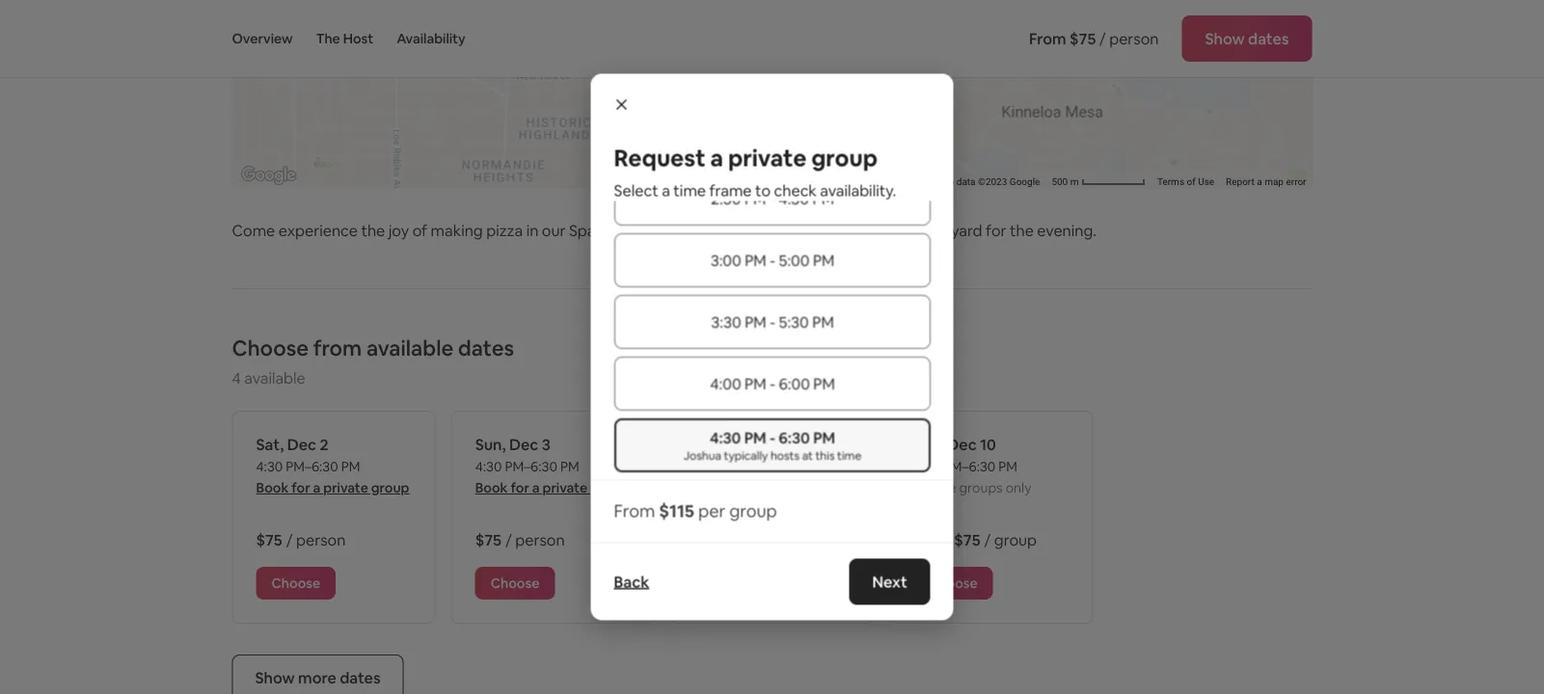 Task type: describe. For each thing, give the bounding box(es) containing it.
from $115 per group
[[614, 500, 777, 523]]

3
[[542, 434, 551, 454]]

sun, dec 10 4:30 pm–6:30 pm private groups only
[[913, 434, 1031, 497]]

group inside request a private group select a time frame to check availability.
[[811, 143, 878, 173]]

frame
[[709, 180, 752, 200]]

availability.
[[820, 180, 896, 200]]

report a map error link
[[1226, 176, 1306, 188]]

$75 / person for 2
[[256, 530, 346, 550]]

3:00
[[710, 251, 741, 271]]

time inside 4:30 pm - 6:30 pm joshua typically hosts at this time
[[837, 449, 861, 464]]

sun, dec 3 4:30 pm–6:30 pm book for a private group
[[475, 434, 629, 497]]

4
[[232, 368, 241, 388]]

/ for sat, dec 2
[[286, 530, 293, 550]]

3:30 pm - 5:30 pm button
[[614, 296, 930, 350]]

pm inside sat, dec 2 4:30 pm–6:30 pm book for a private group
[[341, 458, 360, 475]]

sat, dec 9 4:30 pm–6:30 pm book for a private group
[[694, 434, 848, 497]]

next button
[[849, 559, 930, 605]]

m
[[1070, 176, 1079, 188]]

choose from available dates 4 available
[[232, 334, 514, 388]]

sat, for sat, dec 2
[[256, 434, 284, 454]]

this
[[815, 449, 834, 464]]

overview button
[[232, 0, 293, 77]]

3:00 pm - 5:00 pm button
[[614, 234, 930, 288]]

group inside sat, dec 9 4:30 pm–6:30 pm book for a private group
[[809, 479, 848, 497]]

evening.
[[1037, 220, 1097, 240]]

©2023
[[978, 176, 1007, 188]]

typically
[[723, 449, 768, 464]]

at
[[802, 449, 812, 464]]

the host button
[[316, 0, 373, 77]]

$75 for sat, dec 9
[[694, 530, 721, 550]]

request
[[614, 143, 705, 173]]

pm–6:30 for 3
[[505, 458, 557, 475]]

dec for 3
[[509, 434, 539, 454]]

experience
[[278, 220, 358, 240]]

choose
[[232, 334, 309, 362]]

us
[[705, 220, 721, 240]]

data
[[957, 176, 976, 188]]

hosts
[[770, 449, 799, 464]]

overview
[[232, 30, 293, 47]]

1 horizontal spatial available
[[366, 334, 453, 362]]

2 our from the left
[[786, 220, 809, 240]]

2 the from the left
[[1010, 220, 1034, 240]]

show dates link
[[1182, 15, 1312, 62]]

pm inside sun, dec 3 4:30 pm–6:30 pm book for a private group
[[560, 458, 579, 475]]

6:30
[[778, 428, 809, 448]]

a inside sat, dec 9 4:30 pm–6:30 pm book for a private group
[[751, 479, 759, 497]]

from
[[313, 334, 362, 362]]

2 backyard from the left
[[917, 220, 982, 240]]

keyboard
[[840, 176, 880, 188]]

per
[[698, 500, 726, 523]]

come
[[232, 220, 275, 240]]

from for from $75 / person
[[1029, 28, 1066, 48]]

4:30 for sun, dec 10 4:30 pm–6:30 pm private groups only
[[913, 458, 940, 475]]

$75 for sun, dec 3
[[475, 530, 501, 550]]

show dates
[[1205, 28, 1289, 48]]

10
[[980, 434, 996, 454]]

select
[[614, 180, 658, 200]]

the
[[316, 30, 340, 47]]

show for show more dates
[[255, 668, 295, 688]]

check
[[774, 180, 817, 200]]

google
[[1010, 176, 1040, 188]]

4:30 for 2:30 pm - 4:30 pm
[[778, 189, 809, 209]]

3:00 pm - 5:00 pm
[[710, 251, 834, 271]]

person for sat, dec 2
[[296, 530, 346, 550]]

3:30
[[711, 312, 741, 332]]

$75 / person for 3
[[475, 530, 565, 550]]

- for 5:00
[[769, 251, 775, 271]]

availability
[[397, 30, 466, 47]]

sat, dec 2 4:30 pm–6:30 pm book for a private group
[[256, 434, 409, 497]]

4:30 pm - 6:30 pm joshua typically hosts at this time
[[683, 428, 861, 464]]

availability button
[[397, 0, 466, 77]]

0 horizontal spatial available
[[244, 368, 305, 388]]

joy
[[388, 220, 409, 240]]

book for a private group link for 9
[[694, 479, 848, 497]]

for for sat, dec 2
[[292, 479, 310, 497]]

from $75 / group
[[913, 530, 1037, 550]]

your
[[882, 220, 913, 240]]

map
[[1265, 176, 1284, 188]]

private inside request a private group select a time frame to check availability.
[[728, 143, 807, 173]]

book for sun, dec 3
[[475, 479, 508, 497]]

4:30 for sat, dec 9 4:30 pm–6:30 pm book for a private group
[[694, 458, 721, 475]]

500 m button
[[1046, 175, 1152, 189]]

book for sat, dec 9
[[694, 479, 727, 497]]

sun, for sun, dec 10
[[913, 434, 944, 454]]

time inside request a private group select a time frame to check availability.
[[674, 180, 706, 200]]

$75 for sat, dec 2
[[256, 530, 282, 550]]

book for sat, dec 2
[[256, 479, 289, 497]]

map region
[[90, 0, 1325, 302]]

private
[[913, 479, 956, 497]]

keyboard shortcuts button
[[840, 175, 924, 189]]

book for a private group link for 2
[[256, 479, 409, 497]]

from $75 / person
[[1029, 28, 1159, 48]]

terms of use
[[1157, 176, 1214, 188]]

group inside sun, dec 3 4:30 pm–6:30 pm book for a private group
[[590, 479, 629, 497]]

4:00 pm - 6:00 pm
[[710, 374, 835, 394]]

more
[[298, 668, 336, 688]]

joshua
[[683, 449, 721, 464]]

allow
[[663, 220, 702, 240]]

pm–6:30 for 9
[[724, 458, 776, 475]]

pm–6:30 for 10
[[943, 458, 996, 475]]

$115
[[659, 500, 694, 523]]

from for from $75 / group
[[913, 530, 951, 550]]

500
[[1052, 176, 1068, 188]]

come experience the joy of making pizza in our spanish villa. allow us to make our backyard your backyard for the evening.
[[232, 220, 1097, 240]]



Task type: vqa. For each thing, say whether or not it's contained in the screenshot.
"2:30 PM - 4:30 PM" button on the top of the page
yes



Task type: locate. For each thing, give the bounding box(es) containing it.
/
[[1099, 28, 1106, 48], [286, 530, 293, 550], [505, 530, 512, 550], [724, 530, 731, 550], [984, 530, 991, 550]]

3 $75 / person from the left
[[694, 530, 784, 550]]

dates inside "link"
[[340, 668, 381, 688]]

book inside sat, dec 2 4:30 pm–6:30 pm book for a private group
[[256, 479, 289, 497]]

pizza
[[486, 220, 523, 240]]

dec left 9
[[725, 434, 755, 454]]

$75 / person down sun, dec 3 4:30 pm–6:30 pm book for a private group
[[475, 530, 565, 550]]

3 - from the top
[[769, 312, 775, 332]]

show for show dates
[[1205, 28, 1245, 48]]

keyboard shortcuts
[[840, 176, 924, 188]]

sat, for sat, dec 9
[[694, 434, 722, 454]]

map
[[935, 176, 954, 188]]

1 horizontal spatial sat,
[[694, 434, 722, 454]]

4 pm–6:30 from the left
[[943, 458, 996, 475]]

- inside 'button'
[[769, 374, 775, 394]]

1 horizontal spatial backyard
[[917, 220, 982, 240]]

-
[[769, 189, 775, 209], [769, 251, 775, 271], [769, 312, 775, 332], [769, 374, 775, 394], [769, 428, 775, 448]]

2 - from the top
[[769, 251, 775, 271]]

the host
[[316, 30, 373, 47]]

- left 5:00
[[769, 251, 775, 271]]

sun, inside sun, dec 3 4:30 pm–6:30 pm book for a private group
[[475, 434, 506, 454]]

available right from
[[366, 334, 453, 362]]

for inside sat, dec 9 4:30 pm–6:30 pm book for a private group
[[730, 479, 748, 497]]

1 dec from the left
[[287, 434, 316, 454]]

for inside sun, dec 3 4:30 pm–6:30 pm book for a private group
[[511, 479, 529, 497]]

report a map error
[[1226, 176, 1306, 188]]

4:30 for sun, dec 3 4:30 pm–6:30 pm book for a private group
[[475, 458, 502, 475]]

- for 5:30
[[769, 312, 775, 332]]

map data ©2023 google
[[935, 176, 1040, 188]]

2:30
[[710, 189, 741, 209]]

0 horizontal spatial backyard
[[813, 220, 878, 240]]

2 book from the left
[[475, 479, 508, 497]]

sat, inside sat, dec 9 4:30 pm–6:30 pm book for a private group
[[694, 434, 722, 454]]

0 vertical spatial from
[[1029, 28, 1066, 48]]

0 vertical spatial available
[[366, 334, 453, 362]]

2 dec from the left
[[509, 434, 539, 454]]

private up 2:30 pm - 4:30 pm
[[728, 143, 807, 173]]

pm–6:30 down "3"
[[505, 458, 557, 475]]

0 vertical spatial time
[[674, 180, 706, 200]]

for for sat, dec 9
[[730, 479, 748, 497]]

host
[[343, 30, 373, 47]]

2
[[320, 434, 328, 454]]

spanish
[[569, 220, 624, 240]]

- left '5:30'
[[769, 312, 775, 332]]

sun,
[[475, 434, 506, 454], [913, 434, 944, 454]]

dec for 2
[[287, 434, 316, 454]]

show more dates
[[255, 668, 381, 688]]

2 vertical spatial from
[[913, 530, 951, 550]]

2 horizontal spatial $75 / person
[[694, 530, 784, 550]]

0 horizontal spatial time
[[674, 180, 706, 200]]

book for a private group link down 2
[[256, 479, 409, 497]]

private inside sat, dec 9 4:30 pm–6:30 pm book for a private group
[[762, 479, 807, 497]]

4:30 inside 4:30 pm - 6:30 pm joshua typically hosts at this time
[[709, 428, 741, 448]]

pm–6:30 inside sat, dec 2 4:30 pm–6:30 pm book for a private group
[[286, 458, 338, 475]]

- for 6:00
[[769, 374, 775, 394]]

/ for sat, dec 9
[[724, 530, 731, 550]]

0 horizontal spatial our
[[542, 220, 566, 240]]

the left joy
[[361, 220, 385, 240]]

backyard down availability.
[[813, 220, 878, 240]]

dec inside sun, dec 3 4:30 pm–6:30 pm book for a private group
[[509, 434, 539, 454]]

3:30 pm - 5:30 pm
[[711, 312, 834, 332]]

back button
[[604, 563, 659, 601]]

sun, inside sun, dec 10 4:30 pm–6:30 pm private groups only
[[913, 434, 944, 454]]

sat,
[[256, 434, 284, 454], [694, 434, 722, 454]]

for inside sat, dec 2 4:30 pm–6:30 pm book for a private group
[[292, 479, 310, 497]]

$75 / person down per
[[694, 530, 784, 550]]

altadena
[[725, 136, 773, 151]]

pm inside sun, dec 10 4:30 pm–6:30 pm private groups only
[[999, 458, 1017, 475]]

$75 / person for 9
[[694, 530, 784, 550]]

5:30
[[778, 312, 809, 332]]

1 pm–6:30 from the left
[[286, 458, 338, 475]]

1 sat, from the left
[[256, 434, 284, 454]]

pm–6:30 up groups
[[943, 458, 996, 475]]

0 horizontal spatial the
[[361, 220, 385, 240]]

3 pm–6:30 from the left
[[724, 458, 776, 475]]

- right 9
[[769, 428, 775, 448]]

1 horizontal spatial dates
[[458, 334, 514, 362]]

1 the from the left
[[361, 220, 385, 240]]

private inside sun, dec 3 4:30 pm–6:30 pm book for a private group
[[543, 479, 587, 497]]

4:30
[[778, 189, 809, 209], [709, 428, 741, 448], [256, 458, 283, 475], [475, 458, 502, 475], [694, 458, 721, 475], [913, 458, 940, 475]]

a
[[710, 143, 723, 173], [1257, 176, 1262, 188], [662, 180, 670, 200], [313, 479, 321, 497], [532, 479, 540, 497], [751, 479, 759, 497]]

1 horizontal spatial of
[[1187, 176, 1196, 188]]

shortcuts
[[883, 176, 924, 188]]

private for sun, dec 3
[[543, 479, 587, 497]]

0 horizontal spatial sat,
[[256, 434, 284, 454]]

3 book from the left
[[694, 479, 727, 497]]

$75 / person down sat, dec 2 4:30 pm–6:30 pm book for a private group on the bottom
[[256, 530, 346, 550]]

4:30 inside sat, dec 9 4:30 pm–6:30 pm book for a private group
[[694, 458, 721, 475]]

2 sun, from the left
[[913, 434, 944, 454]]

1 horizontal spatial sun,
[[913, 434, 944, 454]]

0 horizontal spatial sun,
[[475, 434, 506, 454]]

0 horizontal spatial book
[[256, 479, 289, 497]]

pm–6:30 for 2
[[286, 458, 338, 475]]

backyard down "map"
[[917, 220, 982, 240]]

- left the 6:00 at the bottom right of the page
[[769, 374, 775, 394]]

1 horizontal spatial to
[[755, 180, 771, 200]]

private inside sat, dec 2 4:30 pm–6:30 pm book for a private group
[[323, 479, 368, 497]]

pm
[[744, 189, 766, 209], [812, 189, 834, 209], [744, 251, 766, 271], [812, 251, 834, 271], [744, 312, 766, 332], [812, 312, 834, 332], [744, 374, 766, 394], [813, 374, 835, 394], [744, 428, 766, 448], [813, 428, 835, 448], [341, 458, 360, 475], [560, 458, 579, 475], [779, 458, 798, 475], [999, 458, 1017, 475]]

dec
[[287, 434, 316, 454], [509, 434, 539, 454], [725, 434, 755, 454], [947, 434, 977, 454]]

dates
[[1248, 28, 1289, 48], [458, 334, 514, 362], [340, 668, 381, 688]]

4:30 inside sun, dec 3 4:30 pm–6:30 pm book for a private group
[[475, 458, 502, 475]]

dec left 10
[[947, 434, 977, 454]]

a inside sat, dec 2 4:30 pm–6:30 pm book for a private group
[[313, 479, 321, 497]]

person for sat, dec 9
[[734, 530, 784, 550]]

1 sun, from the left
[[475, 434, 506, 454]]

2 horizontal spatial from
[[1029, 28, 1066, 48]]

4:30 inside sat, dec 2 4:30 pm–6:30 pm book for a private group
[[256, 458, 283, 475]]

google image
[[237, 163, 300, 188]]

1 horizontal spatial show
[[1205, 28, 1245, 48]]

pm–6:30 inside sat, dec 9 4:30 pm–6:30 pm book for a private group
[[724, 458, 776, 475]]

1 book for a private group link from the left
[[256, 479, 409, 497]]

2 horizontal spatial dates
[[1248, 28, 1289, 48]]

pm–6:30 inside sun, dec 10 4:30 pm–6:30 pm private groups only
[[943, 458, 996, 475]]

to inside request a private group select a time frame to check availability.
[[755, 180, 771, 200]]

for
[[986, 220, 1006, 240], [292, 479, 310, 497], [511, 479, 529, 497], [730, 479, 748, 497]]

private down 2
[[323, 479, 368, 497]]

6:00
[[778, 374, 810, 394]]

4 - from the top
[[769, 374, 775, 394]]

pm–6:30 inside sun, dec 3 4:30 pm–6:30 pm book for a private group
[[505, 458, 557, 475]]

show
[[1205, 28, 1245, 48], [255, 668, 295, 688]]

1 $75 / person from the left
[[256, 530, 346, 550]]

error
[[1286, 176, 1306, 188]]

$75
[[1070, 28, 1096, 48], [256, 530, 282, 550], [475, 530, 501, 550], [694, 530, 721, 550], [954, 530, 980, 550]]

book for a private group link
[[256, 479, 409, 497], [475, 479, 629, 497], [694, 479, 848, 497]]

2 sat, from the left
[[694, 434, 722, 454]]

time left the 2:30 at the left
[[674, 180, 706, 200]]

terms
[[1157, 176, 1184, 188]]

dec left 2
[[287, 434, 316, 454]]

dates inside choose from available dates 4 available
[[458, 334, 514, 362]]

sat, left 2
[[256, 434, 284, 454]]

5:00
[[778, 251, 809, 271]]

book inside sat, dec 9 4:30 pm–6:30 pm book for a private group
[[694, 479, 727, 497]]

dec left "3"
[[509, 434, 539, 454]]

book for a private group link for 3
[[475, 479, 629, 497]]

2 horizontal spatial book for a private group link
[[694, 479, 848, 497]]

from
[[1029, 28, 1066, 48], [614, 500, 655, 523], [913, 530, 951, 550]]

time right this
[[837, 449, 861, 464]]

0 horizontal spatial of
[[412, 220, 427, 240]]

pm–6:30 down 9
[[724, 458, 776, 475]]

dec inside sun, dec 10 4:30 pm–6:30 pm private groups only
[[947, 434, 977, 454]]

1 vertical spatial of
[[412, 220, 427, 240]]

1 horizontal spatial from
[[913, 530, 951, 550]]

from for from $115 per group
[[614, 500, 655, 523]]

4:30 inside 2:30 pm - 4:30 pm button
[[778, 189, 809, 209]]

request a private group select a time frame to check availability.
[[614, 143, 896, 200]]

4:30 inside sun, dec 10 4:30 pm–6:30 pm private groups only
[[913, 458, 940, 475]]

only
[[1006, 479, 1031, 497]]

villa.
[[627, 220, 660, 240]]

person for sun, dec 3
[[515, 530, 565, 550]]

1 horizontal spatial time
[[837, 449, 861, 464]]

our
[[542, 220, 566, 240], [786, 220, 809, 240]]

dec for 10
[[947, 434, 977, 454]]

0 horizontal spatial to
[[725, 220, 740, 240]]

group
[[811, 143, 878, 173], [371, 479, 409, 497], [590, 479, 629, 497], [809, 479, 848, 497], [729, 500, 777, 523], [994, 530, 1037, 550]]

of
[[1187, 176, 1196, 188], [412, 220, 427, 240]]

0 horizontal spatial $75 / person
[[256, 530, 346, 550]]

make
[[743, 220, 782, 240]]

1 vertical spatial to
[[725, 220, 740, 240]]

1 vertical spatial show
[[255, 668, 295, 688]]

- inside "button"
[[769, 312, 775, 332]]

terms of use link
[[1157, 176, 1214, 188]]

sun, up private
[[913, 434, 944, 454]]

0 horizontal spatial dates
[[340, 668, 381, 688]]

- for 4:30
[[769, 189, 775, 209]]

2 $75 / person from the left
[[475, 530, 565, 550]]

sat, inside sat, dec 2 4:30 pm–6:30 pm book for a private group
[[256, 434, 284, 454]]

of right joy
[[412, 220, 427, 240]]

0 vertical spatial to
[[755, 180, 771, 200]]

book for a private group link down "3"
[[475, 479, 629, 497]]

of left use
[[1187, 176, 1196, 188]]

0 vertical spatial show
[[1205, 28, 1245, 48]]

2 pm–6:30 from the left
[[505, 458, 557, 475]]

sat, left "typically"
[[694, 434, 722, 454]]

use
[[1198, 176, 1214, 188]]

making
[[431, 220, 483, 240]]

1 our from the left
[[542, 220, 566, 240]]

- inside 4:30 pm - 6:30 pm joshua typically hosts at this time
[[769, 428, 775, 448]]

sun, left "3"
[[475, 434, 506, 454]]

the left evening.
[[1010, 220, 1034, 240]]

available down choose
[[244, 368, 305, 388]]

dec inside sat, dec 2 4:30 pm–6:30 pm book for a private group
[[287, 434, 316, 454]]

2 vertical spatial dates
[[340, 668, 381, 688]]

1 horizontal spatial book for a private group link
[[475, 479, 629, 497]]

to right us
[[725, 220, 740, 240]]

report
[[1226, 176, 1255, 188]]

dec for 9
[[725, 434, 755, 454]]

5 - from the top
[[769, 428, 775, 448]]

private down the hosts at the bottom of the page
[[762, 479, 807, 497]]

1 horizontal spatial the
[[1010, 220, 1034, 240]]

9
[[758, 434, 767, 454]]

4:00
[[710, 374, 741, 394]]

show inside "link"
[[255, 668, 295, 688]]

0 horizontal spatial book for a private group link
[[256, 479, 409, 497]]

group inside sat, dec 2 4:30 pm–6:30 pm book for a private group
[[371, 479, 409, 497]]

to
[[755, 180, 771, 200], [725, 220, 740, 240]]

1 horizontal spatial our
[[786, 220, 809, 240]]

show more dates link
[[232, 655, 404, 694]]

private for sat, dec 9
[[762, 479, 807, 497]]

1 vertical spatial available
[[244, 368, 305, 388]]

0 horizontal spatial from
[[614, 500, 655, 523]]

a inside sun, dec 3 4:30 pm–6:30 pm book for a private group
[[532, 479, 540, 497]]

0 vertical spatial of
[[1187, 176, 1196, 188]]

next
[[872, 572, 907, 592]]

- up make on the top of the page
[[769, 189, 775, 209]]

1 vertical spatial time
[[837, 449, 861, 464]]

4:00 pm - 6:00 pm button
[[614, 357, 930, 411]]

3 dec from the left
[[725, 434, 755, 454]]

for for sun, dec 3
[[511, 479, 529, 497]]

500 m
[[1052, 176, 1081, 188]]

1 horizontal spatial $75 / person
[[475, 530, 565, 550]]

back
[[614, 572, 649, 592]]

1 - from the top
[[769, 189, 775, 209]]

pm–6:30 down 2
[[286, 458, 338, 475]]

private down "3"
[[543, 479, 587, 497]]

- for 6:30
[[769, 428, 775, 448]]

book for a private group link down the hosts at the bottom of the page
[[694, 479, 848, 497]]

1 vertical spatial dates
[[458, 334, 514, 362]]

2:30 pm - 4:30 pm
[[710, 189, 834, 209]]

to right frame
[[755, 180, 771, 200]]

2:30 pm - 4:30 pm button
[[614, 172, 930, 226]]

pm inside sat, dec 9 4:30 pm–6:30 pm book for a private group
[[779, 458, 798, 475]]

4 dec from the left
[[947, 434, 977, 454]]

1 horizontal spatial book
[[475, 479, 508, 497]]

our up 5:00
[[786, 220, 809, 240]]

our right in
[[542, 220, 566, 240]]

book inside sun, dec 3 4:30 pm–6:30 pm book for a private group
[[475, 479, 508, 497]]

2 book for a private group link from the left
[[475, 479, 629, 497]]

2 horizontal spatial book
[[694, 479, 727, 497]]

1 vertical spatial from
[[614, 500, 655, 523]]

dec inside sat, dec 9 4:30 pm–6:30 pm book for a private group
[[725, 434, 755, 454]]

0 horizontal spatial show
[[255, 668, 295, 688]]

private for sat, dec 2
[[323, 479, 368, 497]]

in
[[526, 220, 539, 240]]

groups
[[959, 479, 1003, 497]]

private
[[728, 143, 807, 173], [323, 479, 368, 497], [543, 479, 587, 497], [762, 479, 807, 497]]

1 book from the left
[[256, 479, 289, 497]]

1 backyard from the left
[[813, 220, 878, 240]]

0 vertical spatial dates
[[1248, 28, 1289, 48]]

/ for sun, dec 3
[[505, 530, 512, 550]]

sun, for sun, dec 3
[[475, 434, 506, 454]]

3 book for a private group link from the left
[[694, 479, 848, 497]]

4:30 for sat, dec 2 4:30 pm–6:30 pm book for a private group
[[256, 458, 283, 475]]



